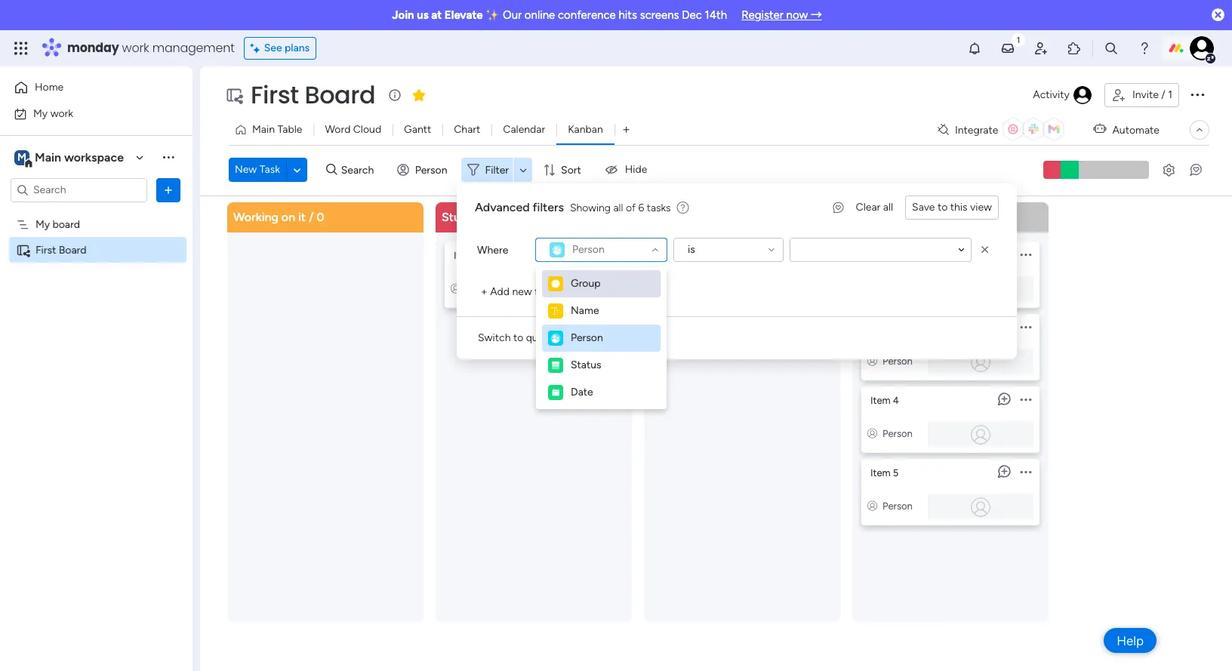 Task type: describe. For each thing, give the bounding box(es) containing it.
+
[[481, 285, 488, 298]]

0 vertical spatial 4
[[899, 210, 906, 224]]

invite
[[1133, 88, 1159, 101]]

showing
[[570, 201, 611, 214]]

dapulse integrations image
[[938, 124, 949, 136]]

item 1
[[454, 250, 480, 261]]

options image
[[1189, 85, 1207, 103]]

sort button
[[537, 158, 590, 182]]

0 vertical spatial board
[[305, 78, 376, 112]]

+ add new filter
[[481, 285, 557, 298]]

person right dapulse person column image
[[883, 500, 913, 512]]

word cloud button
[[314, 118, 393, 142]]

gantt button
[[393, 118, 443, 142]]

integrate
[[955, 123, 999, 136]]

management
[[152, 39, 235, 57]]

/ for done
[[682, 210, 687, 224]]

activity button
[[1027, 83, 1099, 107]]

name
[[571, 304, 599, 317]]

Search field
[[337, 160, 383, 181]]

main for main table
[[252, 123, 275, 136]]

0 vertical spatial filters
[[533, 200, 564, 214]]

0 horizontal spatial first board
[[35, 244, 87, 256]]

item 4
[[871, 395, 899, 406]]

jacob simon image
[[1190, 36, 1214, 60]]

activity
[[1033, 88, 1070, 101]]

hide button
[[595, 158, 657, 182]]

stuck / 1
[[442, 210, 489, 224]]

dec
[[682, 8, 702, 22]]

item for item 2
[[662, 250, 682, 261]]

work for monday
[[122, 39, 149, 57]]

all inside button
[[883, 201, 893, 214]]

save to this view
[[912, 201, 992, 214]]

✨
[[486, 8, 500, 22]]

learn more image
[[677, 201, 689, 215]]

monday work management
[[67, 39, 235, 57]]

main for main workspace
[[35, 150, 61, 164]]

switch to quick filters
[[478, 331, 581, 344]]

blank
[[859, 210, 888, 224]]

person down item 4 at the right bottom of page
[[883, 428, 913, 439]]

advanced
[[475, 200, 530, 214]]

item for item 4
[[871, 395, 891, 406]]

invite members image
[[1034, 41, 1049, 56]]

inbox image
[[1001, 41, 1016, 56]]

main table
[[252, 123, 302, 136]]

all inside the advanced filters showing all of 6 tasks
[[614, 201, 623, 214]]

working
[[233, 210, 279, 224]]

Search in workspace field
[[32, 181, 126, 199]]

dapulse person column image up item 4 at the right bottom of page
[[868, 355, 877, 367]]

of
[[626, 201, 636, 214]]

filter button
[[461, 158, 532, 182]]

/ for invite
[[1162, 88, 1166, 101]]

/ for blank
[[891, 210, 896, 224]]

1 for stuck / 1
[[484, 210, 489, 224]]

clear all
[[856, 201, 893, 214]]

work for my
[[50, 107, 73, 120]]

join
[[392, 8, 414, 22]]

4 inside list box
[[893, 395, 899, 406]]

sort
[[561, 164, 581, 177]]

person inside popup button
[[415, 164, 447, 177]]

v2 search image
[[326, 162, 337, 179]]

done / 1
[[650, 210, 695, 224]]

/ right 'it'
[[309, 210, 314, 224]]

group
[[571, 277, 601, 290]]

see plans
[[264, 42, 310, 54]]

automate
[[1113, 123, 1160, 136]]

new
[[512, 285, 532, 298]]

person button
[[391, 158, 456, 182]]

→
[[811, 8, 822, 22]]

board inside list box
[[59, 244, 87, 256]]

new task
[[235, 163, 280, 176]]

filter
[[535, 285, 557, 298]]

status
[[571, 359, 602, 372]]

show board description image
[[386, 88, 404, 103]]

us
[[417, 8, 429, 22]]

working on it / 0
[[233, 210, 324, 224]]

first inside list box
[[35, 244, 56, 256]]

remove from favorites image
[[412, 87, 427, 102]]

item for item 5
[[871, 467, 891, 478]]

switch
[[478, 331, 511, 344]]

First Board field
[[247, 78, 379, 112]]

person up item 4 at the right bottom of page
[[883, 355, 913, 367]]

monday
[[67, 39, 119, 57]]

our
[[503, 8, 522, 22]]

dapulse person column image down item 4 at the right bottom of page
[[868, 428, 877, 439]]

calendar
[[503, 123, 545, 136]]

save to this view button
[[905, 196, 999, 220]]

new
[[235, 163, 257, 176]]

gantt
[[404, 123, 431, 136]]

register now → link
[[742, 8, 822, 22]]

screens
[[640, 8, 679, 22]]

search everything image
[[1104, 41, 1119, 56]]

dapulse person column image
[[868, 500, 877, 512]]

word
[[325, 123, 351, 136]]

this
[[950, 201, 968, 214]]

+ add new filter button
[[475, 280, 563, 304]]

is
[[688, 243, 695, 256]]

workspace
[[64, 150, 124, 164]]

my for my work
[[33, 107, 48, 120]]

to for switch
[[513, 331, 524, 344]]

my board
[[35, 218, 80, 231]]

person down 2
[[674, 283, 704, 294]]

workspace image
[[14, 149, 29, 166]]

on
[[282, 210, 295, 224]]

dapulse person column image left +
[[451, 283, 461, 294]]

see plans button
[[244, 37, 316, 60]]



Task type: locate. For each thing, give the bounding box(es) containing it.
filter
[[485, 164, 509, 177]]

to inside switch to quick filters button
[[513, 331, 524, 344]]

remove sort image
[[978, 242, 993, 257]]

0 horizontal spatial work
[[50, 107, 73, 120]]

0 vertical spatial work
[[122, 39, 149, 57]]

1 vertical spatial first board
[[35, 244, 87, 256]]

4
[[899, 210, 906, 224], [893, 395, 899, 406]]

elevate
[[445, 8, 483, 22]]

1 horizontal spatial main
[[252, 123, 275, 136]]

chart
[[454, 123, 481, 136]]

join us at elevate ✨ our online conference hits screens dec 14th
[[392, 8, 727, 22]]

my inside button
[[33, 107, 48, 120]]

0 horizontal spatial all
[[614, 201, 623, 214]]

2
[[685, 250, 690, 261]]

1 image
[[1012, 31, 1025, 48]]

work right monday on the left
[[122, 39, 149, 57]]

1 right learn more icon
[[690, 210, 695, 224]]

all right the clear
[[883, 201, 893, 214]]

6
[[638, 201, 644, 214]]

to inside save to this view button
[[938, 201, 948, 214]]

/ right stuck
[[476, 210, 481, 224]]

help button
[[1104, 628, 1157, 653]]

1 vertical spatial my
[[35, 218, 50, 231]]

cloud
[[353, 123, 381, 136]]

/ right blank
[[891, 210, 896, 224]]

0
[[317, 210, 324, 224]]

person down gantt button
[[415, 164, 447, 177]]

0 vertical spatial first
[[251, 78, 299, 112]]

1 right stuck
[[484, 210, 489, 224]]

board
[[53, 218, 80, 231]]

my down home
[[33, 107, 48, 120]]

task
[[260, 163, 280, 176]]

1 horizontal spatial to
[[938, 201, 948, 214]]

1 for invite / 1
[[1168, 88, 1173, 101]]

board
[[305, 78, 376, 112], [59, 244, 87, 256]]

1 right invite
[[1168, 88, 1173, 101]]

1 vertical spatial filters
[[554, 331, 581, 344]]

person
[[415, 164, 447, 177], [572, 243, 605, 256], [466, 283, 496, 294], [674, 283, 704, 294], [571, 331, 603, 344], [883, 355, 913, 367], [883, 428, 913, 439], [883, 500, 913, 512]]

dapulse person column image down item 2
[[659, 283, 669, 294]]

view
[[970, 201, 992, 214]]

add view image
[[623, 124, 630, 136]]

register now →
[[742, 8, 822, 22]]

14th
[[705, 8, 727, 22]]

home button
[[9, 76, 162, 100]]

1 horizontal spatial board
[[305, 78, 376, 112]]

online
[[525, 8, 555, 22]]

1 vertical spatial to
[[513, 331, 524, 344]]

advanced filters showing all of 6 tasks
[[475, 200, 671, 214]]

to left quick
[[513, 331, 524, 344]]

select product image
[[14, 41, 29, 56]]

fun task
[[871, 250, 907, 261]]

kanban
[[568, 123, 603, 136]]

first board up table
[[251, 78, 376, 112]]

main left table
[[252, 123, 275, 136]]

my work button
[[9, 102, 162, 126]]

main right the workspace image
[[35, 150, 61, 164]]

stuck
[[442, 210, 473, 224]]

option
[[0, 211, 193, 214]]

0 horizontal spatial to
[[513, 331, 524, 344]]

main
[[252, 123, 275, 136], [35, 150, 61, 164]]

angle down image
[[294, 164, 301, 176]]

dapulse person column image
[[451, 283, 461, 294], [659, 283, 669, 294], [868, 355, 877, 367], [868, 428, 877, 439]]

1 horizontal spatial shareable board image
[[225, 86, 243, 104]]

item up item 5
[[871, 395, 891, 406]]

1 horizontal spatial list box
[[862, 235, 1040, 525]]

item 5
[[871, 467, 899, 478]]

item 2
[[662, 250, 690, 261]]

1 horizontal spatial first
[[251, 78, 299, 112]]

v2 user feedback image
[[833, 200, 844, 216]]

plans
[[285, 42, 310, 54]]

work
[[122, 39, 149, 57], [50, 107, 73, 120]]

first
[[251, 78, 299, 112], [35, 244, 56, 256]]

collapse board header image
[[1194, 124, 1206, 136]]

home
[[35, 81, 64, 94]]

person up status in the left of the page
[[571, 331, 603, 344]]

filters
[[533, 200, 564, 214], [554, 331, 581, 344]]

row group containing working on it
[[224, 202, 1058, 671]]

/
[[1162, 88, 1166, 101], [309, 210, 314, 224], [476, 210, 481, 224], [682, 210, 687, 224], [891, 210, 896, 224]]

autopilot image
[[1094, 119, 1107, 139]]

first up main table
[[251, 78, 299, 112]]

filters inside button
[[554, 331, 581, 344]]

chart button
[[443, 118, 492, 142]]

my
[[33, 107, 48, 120], [35, 218, 50, 231]]

1 vertical spatial work
[[50, 107, 73, 120]]

/ for stuck
[[476, 210, 481, 224]]

new task button
[[229, 158, 286, 182]]

5
[[893, 467, 899, 478]]

clear
[[856, 201, 881, 214]]

it
[[298, 210, 306, 224]]

0 horizontal spatial shareable board image
[[16, 243, 30, 257]]

0 horizontal spatial main
[[35, 150, 61, 164]]

kanban button
[[557, 118, 614, 142]]

1 vertical spatial board
[[59, 244, 87, 256]]

now
[[786, 8, 808, 22]]

main table button
[[229, 118, 314, 142]]

person up group
[[572, 243, 605, 256]]

/ right invite
[[1162, 88, 1166, 101]]

2 all from the left
[[614, 201, 623, 214]]

all left of
[[614, 201, 623, 214]]

workspace options image
[[161, 150, 176, 165]]

item left 5
[[871, 467, 891, 478]]

board up word
[[305, 78, 376, 112]]

1 horizontal spatial first board
[[251, 78, 376, 112]]

1 vertical spatial first
[[35, 244, 56, 256]]

register
[[742, 8, 784, 22]]

invite / 1
[[1133, 88, 1173, 101]]

0 horizontal spatial list box
[[0, 208, 193, 467]]

task
[[889, 250, 907, 261]]

board down 'board'
[[59, 244, 87, 256]]

0 vertical spatial first board
[[251, 78, 376, 112]]

quick
[[526, 331, 551, 344]]

main inside button
[[252, 123, 275, 136]]

1 vertical spatial shareable board image
[[16, 243, 30, 257]]

main inside workspace selection element
[[35, 150, 61, 164]]

at
[[431, 8, 442, 22]]

calendar button
[[492, 118, 557, 142]]

my work
[[33, 107, 73, 120]]

list box containing my board
[[0, 208, 193, 467]]

first board
[[251, 78, 376, 112], [35, 244, 87, 256]]

fun
[[871, 250, 887, 261]]

switch to quick filters button
[[472, 326, 587, 350]]

apps image
[[1067, 41, 1082, 56]]

0 horizontal spatial first
[[35, 244, 56, 256]]

invite / 1 button
[[1105, 83, 1179, 107]]

to left this
[[938, 201, 948, 214]]

see
[[264, 42, 282, 54]]

tasks
[[647, 201, 671, 214]]

0 horizontal spatial board
[[59, 244, 87, 256]]

filters right quick
[[554, 331, 581, 344]]

0 vertical spatial main
[[252, 123, 275, 136]]

to for save
[[938, 201, 948, 214]]

row group
[[224, 202, 1058, 671]]

item left where on the left top of the page
[[454, 250, 474, 261]]

list box
[[0, 208, 193, 467], [862, 235, 1040, 525]]

1 horizontal spatial all
[[883, 201, 893, 214]]

my for my board
[[35, 218, 50, 231]]

notifications image
[[967, 41, 982, 56]]

work down home
[[50, 107, 73, 120]]

1 horizontal spatial work
[[122, 39, 149, 57]]

4 up 5
[[893, 395, 899, 406]]

word cloud
[[325, 123, 381, 136]]

item for item 1
[[454, 250, 474, 261]]

work inside my work button
[[50, 107, 73, 120]]

done
[[650, 210, 679, 224]]

4 left save on the top of page
[[899, 210, 906, 224]]

save
[[912, 201, 935, 214]]

/ inside button
[[1162, 88, 1166, 101]]

conference
[[558, 8, 616, 22]]

0 vertical spatial my
[[33, 107, 48, 120]]

1 for done / 1
[[690, 210, 695, 224]]

first down my board
[[35, 244, 56, 256]]

my inside list box
[[35, 218, 50, 231]]

workspace selection element
[[14, 148, 126, 168]]

1 inside invite / 1 button
[[1168, 88, 1173, 101]]

first board down my board
[[35, 244, 87, 256]]

0 vertical spatial shareable board image
[[225, 86, 243, 104]]

1 down stuck / 1
[[476, 250, 480, 261]]

all
[[883, 201, 893, 214], [614, 201, 623, 214]]

options image
[[161, 182, 176, 197]]

item
[[454, 250, 474, 261], [662, 250, 682, 261], [871, 395, 891, 406], [871, 467, 891, 478]]

clear all button
[[850, 196, 899, 220]]

my left 'board'
[[35, 218, 50, 231]]

date
[[571, 386, 593, 399]]

1
[[1168, 88, 1173, 101], [484, 210, 489, 224], [690, 210, 695, 224], [476, 250, 480, 261]]

main workspace
[[35, 150, 124, 164]]

blank / 4
[[859, 210, 906, 224]]

hide
[[625, 163, 647, 176]]

shareable board image
[[225, 86, 243, 104], [16, 243, 30, 257]]

/ right done
[[682, 210, 687, 224]]

person down the "item 1"
[[466, 283, 496, 294]]

1 all from the left
[[883, 201, 893, 214]]

1 vertical spatial main
[[35, 150, 61, 164]]

filters down sort popup button at the left top
[[533, 200, 564, 214]]

arrow down image
[[514, 161, 532, 179]]

help image
[[1137, 41, 1152, 56]]

1 vertical spatial 4
[[893, 395, 899, 406]]

0 vertical spatial to
[[938, 201, 948, 214]]

item left 2
[[662, 250, 682, 261]]

table
[[277, 123, 302, 136]]

list box containing fun task
[[862, 235, 1040, 525]]



Task type: vqa. For each thing, say whether or not it's contained in the screenshot.
Showing
yes



